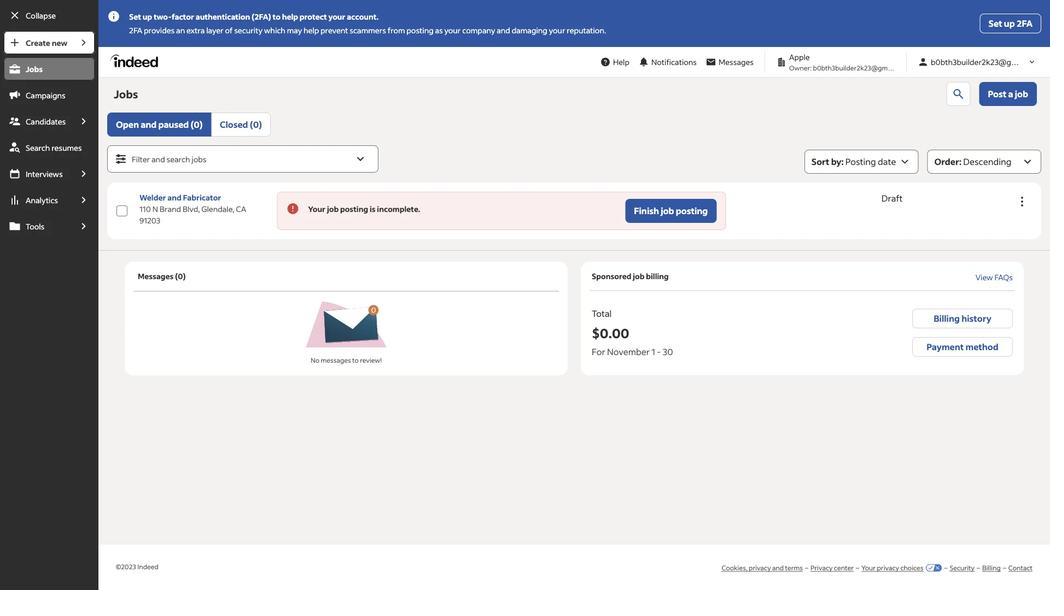 Task type: describe. For each thing, give the bounding box(es) containing it.
review!
[[360, 357, 382, 365]]

no
[[311, 357, 320, 365]]

an
[[176, 25, 185, 35]]

terms
[[786, 564, 803, 573]]

as
[[435, 25, 443, 35]]

1 horizontal spatial to
[[352, 357, 359, 365]]

closed
[[220, 119, 248, 130]]

messages for messages (0)
[[138, 272, 174, 282]]

cookies, privacy and terms – privacy center –
[[722, 564, 860, 573]]

sort by: posting date
[[812, 156, 897, 167]]

search
[[26, 143, 50, 153]]

glendale,
[[202, 204, 235, 214]]

apple
[[790, 52, 810, 62]]

view
[[976, 273, 994, 283]]

post
[[989, 88, 1007, 100]]

©2023 indeed
[[116, 563, 159, 572]]

damaging
[[512, 25, 548, 35]]

payment method link
[[913, 338, 1013, 357]]

payment
[[927, 342, 964, 353]]

messages
[[321, 357, 351, 365]]

©2023
[[116, 563, 136, 572]]

(2fa)
[[252, 12, 271, 22]]

110
[[139, 204, 151, 214]]

welder and fabricator 110 n brand blvd, glendale, ca 91203
[[139, 193, 246, 226]]

privacy center link
[[811, 564, 854, 573]]

jobs link
[[3, 57, 95, 81]]

search candidates image
[[952, 88, 966, 101]]

indeed home image
[[111, 54, 163, 68]]

apple owner: b0bth3builder2k23@gmail.com
[[790, 52, 910, 72]]

filter and search jobs
[[132, 155, 207, 164]]

contact
[[1009, 564, 1033, 573]]

blvd,
[[183, 204, 200, 214]]

job for your job posting is incomplete.
[[327, 204, 339, 214]]

Select job checkbox
[[117, 206, 127, 217]]

n
[[152, 204, 158, 214]]

(0) for closed (0)
[[250, 119, 262, 130]]

choices
[[901, 564, 924, 573]]

authentication
[[196, 12, 250, 22]]

by:
[[832, 156, 844, 167]]

billing
[[646, 271, 669, 281]]

payment method
[[927, 342, 999, 353]]

notifications
[[652, 57, 697, 67]]

interviews
[[26, 169, 63, 179]]

brand
[[160, 204, 181, 214]]

history
[[962, 313, 992, 325]]

date
[[878, 156, 897, 167]]

a
[[1009, 88, 1014, 100]]

search resumes
[[26, 143, 82, 153]]

filter
[[132, 155, 150, 164]]

tools
[[26, 222, 44, 231]]

scammers
[[350, 25, 386, 35]]

your for your job posting is incomplete.
[[308, 204, 326, 214]]

reputation.
[[567, 25, 606, 35]]

posting inside set up two-factor authentication (2fa) to help protect your account. 2fa provides an extra layer of security which may help prevent scammers from posting as your company and damaging your reputation.
[[407, 25, 434, 35]]

protect
[[300, 12, 327, 22]]

indeed
[[138, 563, 159, 572]]

your privacy choices link
[[862, 564, 924, 573]]

security
[[234, 25, 263, 35]]

create
[[26, 38, 50, 48]]

2 – from the left
[[856, 564, 860, 573]]

account.
[[347, 12, 379, 22]]

privacy for choices
[[877, 564, 900, 573]]

2fa inside set up two-factor authentication (2fa) to help protect your account. 2fa provides an extra layer of security which may help prevent scammers from posting as your company and damaging your reputation.
[[129, 25, 142, 35]]

cookies,
[[722, 564, 748, 573]]

(0) for messages (0)
[[175, 272, 186, 282]]

create new link
[[3, 31, 72, 55]]

center
[[834, 564, 854, 573]]

november
[[607, 347, 650, 358]]

2fa inside the set up 2fa link
[[1017, 18, 1033, 29]]

4 – from the left
[[977, 564, 981, 573]]

descending
[[964, 156, 1012, 167]]

job for finish job posting
[[661, 205, 674, 217]]

ca
[[236, 204, 246, 214]]

faqs
[[995, 273, 1013, 283]]

collapse
[[26, 10, 56, 20]]

analytics link
[[3, 188, 72, 212]]

welder and fabricator link
[[139, 193, 221, 203]]

new
[[52, 38, 67, 48]]

billing link
[[983, 564, 1001, 573]]

no messages to review!
[[311, 357, 382, 365]]

and for welder and fabricator 110 n brand blvd, glendale, ca 91203
[[168, 193, 182, 203]]

filter and search jobs element
[[108, 146, 378, 172]]

layer
[[206, 25, 224, 35]]

security – billing – contact
[[950, 564, 1033, 573]]

tools link
[[3, 215, 72, 239]]

messages for messages
[[719, 57, 754, 67]]

open and paused (0)
[[116, 119, 203, 130]]

1
[[652, 347, 656, 358]]

set up two-factor authentication (2fa) to help protect your account. 2fa provides an extra layer of security which may help prevent scammers from posting as your company and damaging your reputation.
[[129, 12, 606, 35]]

post a job link
[[980, 82, 1038, 106]]

set for set up two-factor authentication (2fa) to help protect your account. 2fa provides an extra layer of security which may help prevent scammers from posting as your company and damaging your reputation.
[[129, 12, 141, 22]]

$0.00
[[592, 325, 630, 342]]

of
[[225, 25, 233, 35]]

posting for finish job posting
[[676, 205, 708, 217]]

total $0.00 for november 1 - 30
[[592, 308, 673, 358]]

and inside set up two-factor authentication (2fa) to help protect your account. 2fa provides an extra layer of security which may help prevent scammers from posting as your company and damaging your reputation.
[[497, 25, 510, 35]]

1 horizontal spatial jobs
[[114, 87, 138, 101]]

2 horizontal spatial your
[[549, 25, 566, 35]]

apple owner: b0bth3builder2k23@gmail.com element
[[772, 51, 910, 73]]

prevent
[[321, 25, 348, 35]]

order:
[[935, 156, 962, 167]]



Task type: vqa. For each thing, say whether or not it's contained in the screenshot.
NOVEMBER
yes



Task type: locate. For each thing, give the bounding box(es) containing it.
job left is
[[327, 204, 339, 214]]

company
[[462, 25, 495, 35]]

posting for your job posting is incomplete.
[[340, 204, 368, 214]]

menu bar containing create new
[[0, 31, 98, 591]]

candidates
[[26, 117, 66, 126]]

notifications button
[[634, 50, 701, 74]]

your inside finish job posting group
[[308, 204, 326, 214]]

factor
[[172, 12, 194, 22]]

job right a
[[1015, 88, 1029, 100]]

2fa
[[1017, 18, 1033, 29], [129, 25, 142, 35]]

security link
[[950, 564, 975, 573]]

1 horizontal spatial b0bth3builder2k23@gmail.com
[[931, 57, 1044, 67]]

and left terms
[[773, 564, 784, 573]]

your for your privacy choices
[[862, 564, 876, 573]]

job title and location element
[[139, 192, 268, 227]]

– right center
[[856, 564, 860, 573]]

posting inside button
[[676, 205, 708, 217]]

job inside the finish job posting button
[[661, 205, 674, 217]]

privacy for and
[[749, 564, 771, 573]]

0 horizontal spatial privacy
[[749, 564, 771, 573]]

set for set up 2fa
[[989, 18, 1003, 29]]

2 privacy from the left
[[877, 564, 900, 573]]

– right billing 'link'
[[1003, 564, 1007, 573]]

fabricator
[[183, 193, 221, 203]]

finish job posting group
[[277, 192, 726, 230]]

jobs inside menu bar
[[26, 64, 43, 74]]

job for sponsored job billing
[[633, 271, 645, 281]]

finish job posting button
[[626, 199, 717, 223]]

1 horizontal spatial posting
[[407, 25, 434, 35]]

b0bth3builder2k23@gmail.com inside 'dropdown button'
[[931, 57, 1044, 67]]

up
[[143, 12, 152, 22], [1005, 18, 1015, 29]]

up inside set up two-factor authentication (2fa) to help protect your account. 2fa provides an extra layer of security which may help prevent scammers from posting as your company and damaging your reputation.
[[143, 12, 152, 22]]

(0)
[[191, 119, 203, 130], [250, 119, 262, 130], [175, 272, 186, 282]]

your privacy choices
[[862, 564, 924, 573]]

contact link
[[1009, 564, 1033, 573]]

and for filter and search jobs
[[152, 155, 165, 164]]

for
[[592, 347, 606, 358]]

to
[[273, 12, 281, 22], [352, 357, 359, 365]]

privacy left the choices
[[877, 564, 900, 573]]

posting left is
[[340, 204, 368, 214]]

help
[[282, 12, 298, 22], [304, 25, 319, 35]]

set up 2fa
[[989, 18, 1033, 29]]

1 vertical spatial help
[[304, 25, 319, 35]]

1 vertical spatial jobs
[[114, 87, 138, 101]]

up for two-
[[143, 12, 152, 22]]

messages (0)
[[138, 272, 186, 282]]

paused
[[158, 119, 189, 130]]

view faqs
[[976, 273, 1013, 283]]

and inside welder and fabricator 110 n brand blvd, glendale, ca 91203
[[168, 193, 182, 203]]

1 horizontal spatial your
[[862, 564, 876, 573]]

jobs down create new link
[[26, 64, 43, 74]]

your
[[329, 12, 346, 22], [445, 25, 461, 35], [549, 25, 566, 35]]

-
[[657, 347, 661, 358]]

0 horizontal spatial to
[[273, 12, 281, 22]]

job inside post a job link
[[1015, 88, 1029, 100]]

1 vertical spatial messages
[[138, 272, 174, 282]]

1 vertical spatial billing
[[983, 564, 1001, 573]]

0 horizontal spatial your
[[308, 204, 326, 214]]

is
[[370, 204, 376, 214]]

and for open and paused (0)
[[141, 119, 157, 130]]

jobs up open
[[114, 87, 138, 101]]

1 horizontal spatial privacy
[[877, 564, 900, 573]]

2 horizontal spatial posting
[[676, 205, 708, 217]]

cookies, privacy and terms link
[[722, 564, 803, 573]]

0 horizontal spatial your
[[329, 12, 346, 22]]

0 horizontal spatial up
[[143, 12, 152, 22]]

closed (0)
[[220, 119, 262, 130]]

1 horizontal spatial 2fa
[[1017, 18, 1033, 29]]

help button
[[596, 52, 634, 72]]

set up 2fa link
[[980, 14, 1042, 33]]

– left billing 'link'
[[977, 564, 981, 573]]

search resumes link
[[3, 136, 95, 160]]

– left security "link"
[[945, 564, 948, 573]]

privacy
[[749, 564, 771, 573], [877, 564, 900, 573]]

1 vertical spatial to
[[352, 357, 359, 365]]

0 horizontal spatial billing
[[934, 313, 960, 325]]

which
[[264, 25, 286, 35]]

0 horizontal spatial 2fa
[[129, 25, 142, 35]]

0 vertical spatial jobs
[[26, 64, 43, 74]]

candidates link
[[3, 109, 72, 134]]

messages
[[719, 57, 754, 67], [138, 272, 174, 282]]

1 horizontal spatial help
[[304, 25, 319, 35]]

1 horizontal spatial billing
[[983, 564, 1001, 573]]

– right terms
[[806, 564, 809, 573]]

set
[[129, 12, 141, 22], [989, 18, 1003, 29]]

1 privacy from the left
[[749, 564, 771, 573]]

b0bth3builder2k23@gmail.com button
[[914, 52, 1044, 72]]

menu bar
[[0, 31, 98, 591]]

5 – from the left
[[1003, 564, 1007, 573]]

set left two- at left top
[[129, 12, 141, 22]]

0 horizontal spatial jobs
[[26, 64, 43, 74]]

1 horizontal spatial up
[[1005, 18, 1015, 29]]

sponsored job billing
[[592, 271, 669, 281]]

up left two- at left top
[[143, 12, 152, 22]]

0 vertical spatial to
[[273, 12, 281, 22]]

up inside the set up 2fa link
[[1005, 18, 1015, 29]]

finish job posting
[[634, 205, 708, 217]]

b0bth3builder2k23@gmail.com inside apple owner: b0bth3builder2k23@gmail.com
[[813, 63, 910, 72]]

from
[[388, 25, 405, 35]]

collapse button
[[3, 3, 95, 27]]

up up b0bth3builder2k23@gmail.com 'dropdown button' on the right of page
[[1005, 18, 1015, 29]]

and right company
[[497, 25, 510, 35]]

0 vertical spatial your
[[308, 204, 326, 214]]

post a job
[[989, 88, 1029, 100]]

your right as
[[445, 25, 461, 35]]

3 – from the left
[[945, 564, 948, 573]]

0 horizontal spatial (0)
[[175, 272, 186, 282]]

job right the finish
[[661, 205, 674, 217]]

may
[[287, 25, 302, 35]]

welder
[[139, 193, 166, 203]]

posting left as
[[407, 25, 434, 35]]

0 vertical spatial billing
[[934, 313, 960, 325]]

1 vertical spatial your
[[862, 564, 876, 573]]

expand advanced search image
[[354, 153, 367, 166]]

your
[[308, 204, 326, 214], [862, 564, 876, 573]]

jobs
[[192, 155, 207, 164]]

30
[[663, 347, 673, 358]]

0 horizontal spatial messages
[[138, 272, 174, 282]]

help down protect
[[304, 25, 319, 35]]

help
[[613, 57, 630, 67]]

view faqs link
[[976, 273, 1013, 283]]

two-
[[154, 12, 172, 22]]

to left review!
[[352, 357, 359, 365]]

0 horizontal spatial posting
[[340, 204, 368, 214]]

0 horizontal spatial b0bth3builder2k23@gmail.com
[[813, 63, 910, 72]]

create new
[[26, 38, 67, 48]]

security
[[950, 564, 975, 573]]

and right open
[[141, 119, 157, 130]]

open
[[116, 119, 139, 130]]

posting right the finish
[[676, 205, 708, 217]]

to inside set up two-factor authentication (2fa) to help protect your account. 2fa provides an extra layer of security which may help prevent scammers from posting as your company and damaging your reputation.
[[273, 12, 281, 22]]

1 horizontal spatial messages
[[719, 57, 754, 67]]

0 vertical spatial help
[[282, 12, 298, 22]]

set up b0bth3builder2k23@gmail.com 'dropdown button' on the right of page
[[989, 18, 1003, 29]]

and up brand at the top of page
[[168, 193, 182, 203]]

incomplete.
[[377, 204, 420, 214]]

help up may
[[282, 12, 298, 22]]

privacy
[[811, 564, 833, 573]]

posting
[[846, 156, 877, 167]]

2 horizontal spatial (0)
[[250, 119, 262, 130]]

billing left contact link
[[983, 564, 1001, 573]]

interviews link
[[3, 162, 72, 186]]

0 vertical spatial messages
[[719, 57, 754, 67]]

campaigns link
[[3, 83, 95, 107]]

messages inside messages 'link'
[[719, 57, 754, 67]]

91203
[[139, 216, 160, 226]]

0 horizontal spatial help
[[282, 12, 298, 22]]

your right damaging
[[549, 25, 566, 35]]

extra
[[187, 25, 205, 35]]

job left billing
[[633, 271, 645, 281]]

0 horizontal spatial set
[[129, 12, 141, 22]]

privacy right cookies,
[[749, 564, 771, 573]]

order: descending
[[935, 156, 1012, 167]]

your up prevent
[[329, 12, 346, 22]]

b0bth3builder2k23@gmail.com
[[931, 57, 1044, 67], [813, 63, 910, 72]]

1 – from the left
[[806, 564, 809, 573]]

job
[[1015, 88, 1029, 100], [327, 204, 339, 214], [661, 205, 674, 217], [633, 271, 645, 281]]

up for 2fa
[[1005, 18, 1015, 29]]

and right filter
[[152, 155, 165, 164]]

and
[[497, 25, 510, 35], [141, 119, 157, 130], [152, 155, 165, 164], [168, 193, 182, 203], [773, 564, 784, 573]]

total
[[592, 308, 612, 320]]

1 horizontal spatial (0)
[[191, 119, 203, 130]]

method
[[966, 342, 999, 353]]

set inside set up two-factor authentication (2fa) to help protect your account. 2fa provides an extra layer of security which may help prevent scammers from posting as your company and damaging your reputation.
[[129, 12, 141, 22]]

1 horizontal spatial your
[[445, 25, 461, 35]]

to up which
[[273, 12, 281, 22]]

1 horizontal spatial set
[[989, 18, 1003, 29]]

billing up 'payment'
[[934, 313, 960, 325]]



